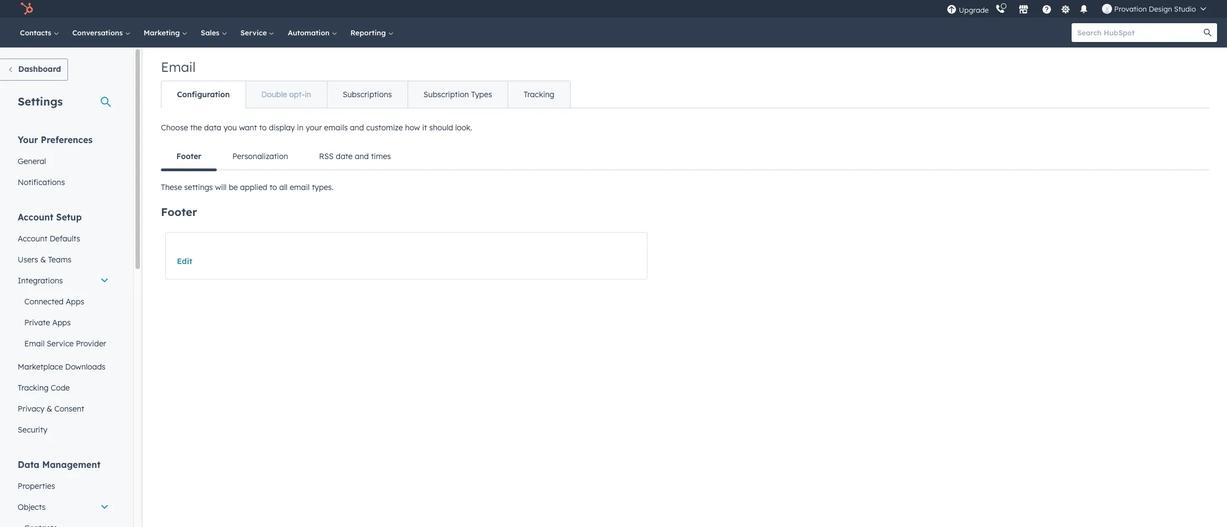 Task type: vqa. For each thing, say whether or not it's contained in the screenshot.
bottom appear
no



Task type: describe. For each thing, give the bounding box(es) containing it.
configuration
[[177, 90, 230, 100]]

account defaults
[[18, 234, 80, 244]]

to for applied
[[270, 183, 277, 192]]

how
[[405, 123, 420, 133]]

service inside account setup element
[[47, 339, 74, 349]]

connected
[[24, 297, 64, 307]]

rss date and times
[[319, 152, 391, 162]]

email for email
[[161, 59, 196, 75]]

provation design studio button
[[1096, 0, 1213, 18]]

rss date and times link
[[304, 143, 407, 170]]

connected apps link
[[11, 291, 116, 313]]

conversations link
[[66, 18, 137, 48]]

settings image
[[1061, 5, 1071, 15]]

account for account setup
[[18, 212, 53, 223]]

times
[[371, 152, 391, 162]]

double opt-in
[[261, 90, 311, 100]]

1 horizontal spatial in
[[305, 90, 311, 100]]

edit button
[[177, 257, 192, 267]]

tracking for tracking
[[524, 90, 555, 100]]

emails
[[324, 123, 348, 133]]

dashboard link
[[0, 59, 68, 81]]

to for want
[[259, 123, 267, 133]]

subscription types link
[[407, 81, 508, 108]]

navigation for email
[[161, 81, 571, 108]]

and inside navigation
[[355, 152, 369, 162]]

edit
[[177, 257, 192, 267]]

help image
[[1042, 5, 1052, 15]]

these
[[161, 183, 182, 192]]

marketplaces image
[[1019, 5, 1029, 15]]

upgrade
[[959, 5, 989, 14]]

hubspot image
[[20, 2, 33, 15]]

notifications image
[[1079, 5, 1089, 15]]

help button
[[1038, 0, 1056, 18]]

automation link
[[281, 18, 344, 48]]

objects
[[18, 503, 46, 513]]

hubspot link
[[13, 2, 41, 15]]

automation
[[288, 28, 332, 37]]

calling icon image
[[996, 4, 1006, 14]]

navigation for choose the data you want to display in your emails and customize how it should look.
[[161, 143, 1210, 171]]

email service provider link
[[11, 334, 116, 355]]

account setup
[[18, 212, 82, 223]]

footer link
[[161, 143, 217, 171]]

notifications
[[18, 178, 65, 188]]

display
[[269, 123, 295, 133]]

provider
[[76, 339, 106, 349]]

will
[[215, 183, 227, 192]]

preferences
[[41, 134, 93, 145]]

marketplaces button
[[1012, 0, 1035, 18]]

sales link
[[194, 18, 234, 48]]

downloads
[[65, 362, 106, 372]]

settings link
[[1059, 3, 1073, 15]]

marketing link
[[137, 18, 194, 48]]

subscriptions link
[[327, 81, 407, 108]]

sales
[[201, 28, 222, 37]]

date
[[336, 152, 353, 162]]

privacy & consent
[[18, 404, 84, 414]]

choose
[[161, 123, 188, 133]]

your
[[306, 123, 322, 133]]

your preferences element
[[11, 134, 116, 193]]

apps for connected apps
[[66, 297, 84, 307]]

apps for private apps
[[52, 318, 71, 328]]

should
[[429, 123, 453, 133]]

your preferences
[[18, 134, 93, 145]]

1 horizontal spatial service
[[240, 28, 269, 37]]

notifications button
[[1075, 0, 1094, 18]]

& for privacy
[[47, 404, 52, 414]]

personalization link
[[217, 143, 304, 170]]

privacy & consent link
[[11, 399, 116, 420]]

users
[[18, 255, 38, 265]]

applied
[[240, 183, 267, 192]]

subscription types
[[424, 90, 492, 100]]

subscriptions
[[343, 90, 392, 100]]

tracking code
[[18, 383, 70, 393]]

connected apps
[[24, 297, 84, 307]]

account setup element
[[11, 211, 116, 441]]

double opt-in link
[[245, 81, 327, 108]]

it
[[422, 123, 427, 133]]

service link
[[234, 18, 281, 48]]

Search HubSpot search field
[[1072, 23, 1207, 42]]



Task type: locate. For each thing, give the bounding box(es) containing it.
tracking link
[[508, 81, 570, 108]]

defaults
[[50, 234, 80, 244]]

1 horizontal spatial email
[[161, 59, 196, 75]]

1 account from the top
[[18, 212, 53, 223]]

users & teams
[[18, 255, 71, 265]]

0 vertical spatial &
[[40, 255, 46, 265]]

reporting link
[[344, 18, 400, 48]]

configuration link
[[162, 81, 245, 108]]

your
[[18, 134, 38, 145]]

1 vertical spatial apps
[[52, 318, 71, 328]]

types.
[[312, 183, 334, 192]]

footer
[[176, 152, 201, 162], [161, 205, 197, 219]]

tracking for tracking code
[[18, 383, 49, 393]]

1 vertical spatial service
[[47, 339, 74, 349]]

1 horizontal spatial tracking
[[524, 90, 555, 100]]

0 vertical spatial in
[[305, 90, 311, 100]]

0 vertical spatial account
[[18, 212, 53, 223]]

provation
[[1115, 4, 1147, 13]]

tracking inside navigation
[[524, 90, 555, 100]]

1 vertical spatial email
[[24, 339, 45, 349]]

in
[[305, 90, 311, 100], [297, 123, 304, 133]]

search button
[[1199, 23, 1217, 42]]

opt-
[[289, 90, 305, 100]]

upgrade image
[[947, 5, 957, 15]]

contacts
[[20, 28, 53, 37]]

general
[[18, 157, 46, 166]]

1 navigation from the top
[[161, 81, 571, 108]]

code
[[51, 383, 70, 393]]

calling icon button
[[991, 2, 1010, 16]]

0 vertical spatial tracking
[[524, 90, 555, 100]]

1 vertical spatial footer
[[161, 205, 197, 219]]

subscription
[[424, 90, 469, 100]]

service right sales link
[[240, 28, 269, 37]]

notifications link
[[11, 172, 116, 193]]

email down marketing "link"
[[161, 59, 196, 75]]

to left 'all'
[[270, 183, 277, 192]]

apps
[[66, 297, 84, 307], [52, 318, 71, 328]]

choose the data you want to display in your emails and customize how it should look.
[[161, 123, 472, 133]]

integrations
[[18, 276, 63, 286]]

email down private
[[24, 339, 45, 349]]

types
[[471, 90, 492, 100]]

tracking code link
[[11, 378, 116, 399]]

double
[[261, 90, 287, 100]]

search image
[[1204, 29, 1212, 37]]

1 horizontal spatial to
[[270, 183, 277, 192]]

account for account defaults
[[18, 234, 47, 244]]

0 horizontal spatial email
[[24, 339, 45, 349]]

james peterson image
[[1102, 4, 1112, 14]]

data management
[[18, 460, 101, 471]]

studio
[[1174, 4, 1196, 13]]

be
[[229, 183, 238, 192]]

setup
[[56, 212, 82, 223]]

0 vertical spatial footer
[[176, 152, 201, 162]]

consent
[[54, 404, 84, 414]]

footer inside navigation
[[176, 152, 201, 162]]

2 account from the top
[[18, 234, 47, 244]]

contacts link
[[13, 18, 66, 48]]

private apps link
[[11, 313, 116, 334]]

0 horizontal spatial &
[[40, 255, 46, 265]]

customize
[[366, 123, 403, 133]]

apps up private apps link
[[66, 297, 84, 307]]

in up your
[[305, 90, 311, 100]]

navigation
[[161, 81, 571, 108], [161, 143, 1210, 171]]

email inside account setup element
[[24, 339, 45, 349]]

& right the users in the left of the page
[[40, 255, 46, 265]]

0 horizontal spatial in
[[297, 123, 304, 133]]

settings
[[18, 95, 63, 108]]

in left your
[[297, 123, 304, 133]]

marketplace
[[18, 362, 63, 372]]

email
[[290, 183, 310, 192]]

marketplace downloads link
[[11, 357, 116, 378]]

0 horizontal spatial service
[[47, 339, 74, 349]]

tracking inside "link"
[[18, 383, 49, 393]]

data
[[18, 460, 39, 471]]

0 horizontal spatial to
[[259, 123, 267, 133]]

want
[[239, 123, 257, 133]]

rss
[[319, 152, 334, 162]]

0 vertical spatial to
[[259, 123, 267, 133]]

1 vertical spatial navigation
[[161, 143, 1210, 171]]

0 vertical spatial apps
[[66, 297, 84, 307]]

security link
[[11, 420, 116, 441]]

data
[[204, 123, 221, 133]]

1 vertical spatial and
[[355, 152, 369, 162]]

menu
[[946, 0, 1214, 18]]

all
[[279, 183, 288, 192]]

integrations button
[[11, 270, 116, 291]]

0 vertical spatial service
[[240, 28, 269, 37]]

management
[[42, 460, 101, 471]]

you
[[224, 123, 237, 133]]

navigation containing footer
[[161, 143, 1210, 171]]

footer down 'the'
[[176, 152, 201, 162]]

teams
[[48, 255, 71, 265]]

1 vertical spatial &
[[47, 404, 52, 414]]

look.
[[455, 123, 472, 133]]

email for email service provider
[[24, 339, 45, 349]]

privacy
[[18, 404, 44, 414]]

& right privacy at the bottom
[[47, 404, 52, 414]]

1 horizontal spatial &
[[47, 404, 52, 414]]

service down private apps link
[[47, 339, 74, 349]]

reporting
[[351, 28, 388, 37]]

properties
[[18, 482, 55, 492]]

and right date on the top left of page
[[355, 152, 369, 162]]

personalization
[[232, 152, 288, 162]]

objects button
[[11, 497, 116, 518]]

the
[[190, 123, 202, 133]]

0 horizontal spatial tracking
[[18, 383, 49, 393]]

to right the want
[[259, 123, 267, 133]]

menu containing provation design studio
[[946, 0, 1214, 18]]

0 vertical spatial email
[[161, 59, 196, 75]]

account up account defaults at the top left
[[18, 212, 53, 223]]

dashboard
[[18, 64, 61, 74]]

email service provider
[[24, 339, 106, 349]]

1 vertical spatial account
[[18, 234, 47, 244]]

0 vertical spatial navigation
[[161, 81, 571, 108]]

1 vertical spatial in
[[297, 123, 304, 133]]

provation design studio
[[1115, 4, 1196, 13]]

marketing
[[144, 28, 182, 37]]

settings
[[184, 183, 213, 192]]

to
[[259, 123, 267, 133], [270, 183, 277, 192]]

marketplace downloads
[[18, 362, 106, 372]]

2 navigation from the top
[[161, 143, 1210, 171]]

data management element
[[11, 459, 116, 528]]

security
[[18, 425, 47, 435]]

and right emails
[[350, 123, 364, 133]]

private
[[24, 318, 50, 328]]

account up the users in the left of the page
[[18, 234, 47, 244]]

account defaults link
[[11, 228, 116, 249]]

footer down these
[[161, 205, 197, 219]]

1 vertical spatial tracking
[[18, 383, 49, 393]]

1 vertical spatial to
[[270, 183, 277, 192]]

tracking
[[524, 90, 555, 100], [18, 383, 49, 393]]

navigation containing configuration
[[161, 81, 571, 108]]

& for users
[[40, 255, 46, 265]]

properties link
[[11, 476, 116, 497]]

and
[[350, 123, 364, 133], [355, 152, 369, 162]]

apps down "connected apps" link
[[52, 318, 71, 328]]

0 vertical spatial and
[[350, 123, 364, 133]]

private apps
[[24, 318, 71, 328]]

service
[[240, 28, 269, 37], [47, 339, 74, 349]]



